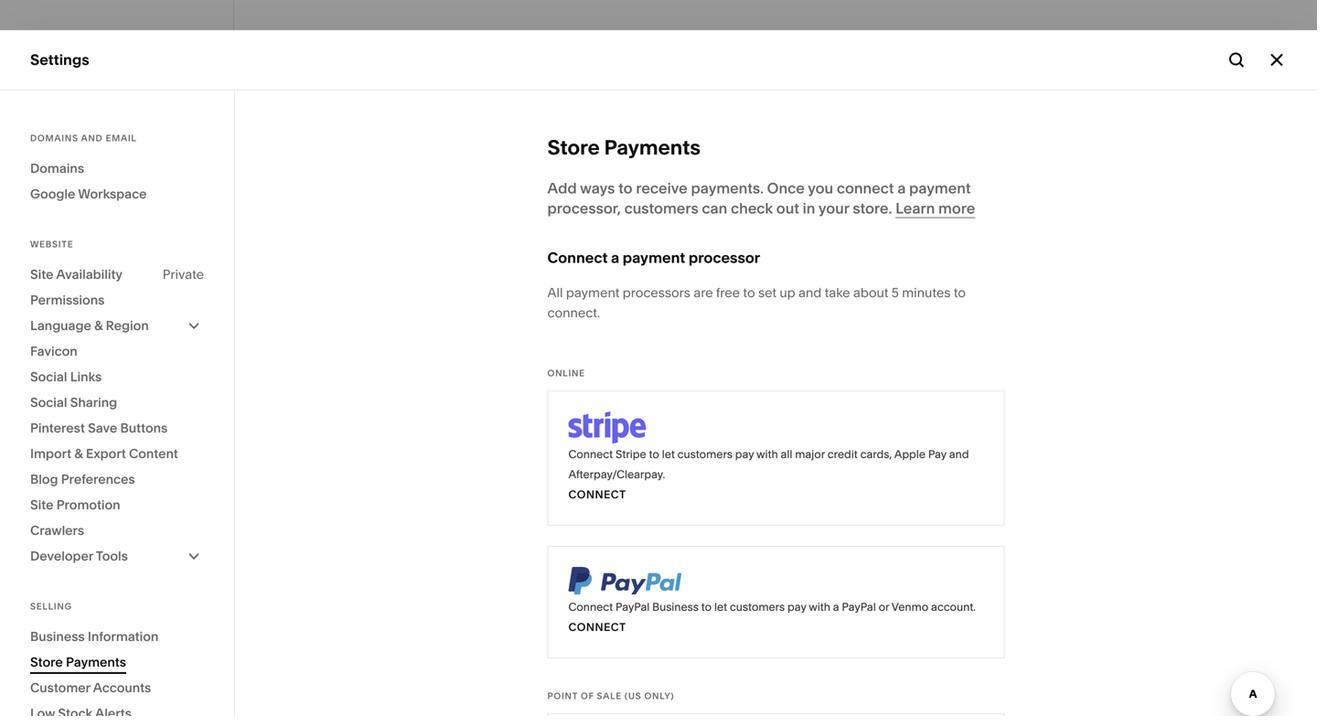 Task type: locate. For each thing, give the bounding box(es) containing it.
let
[[662, 448, 675, 461], [714, 601, 727, 614]]

1 vertical spatial and
[[799, 285, 822, 301]]

1 horizontal spatial your
[[819, 199, 849, 217]]

domains for domains
[[30, 161, 84, 176]]

1 horizontal spatial store payments
[[548, 135, 701, 160]]

payments down business information
[[66, 655, 126, 670]]

the right get
[[678, 683, 697, 699]]

save
[[88, 420, 117, 436]]

0 horizontal spatial &
[[74, 446, 83, 462]]

scheduling down analytics
[[30, 431, 109, 449]]

the up professional
[[1041, 384, 1064, 402]]

1 horizontal spatial in
[[803, 199, 815, 217]]

1 vertical spatial &
[[74, 446, 83, 462]]

account.
[[931, 601, 976, 614]]

learn more
[[896, 199, 975, 217]]

2 horizontal spatial payment
[[909, 179, 971, 197]]

social up pinterest
[[30, 395, 67, 410]]

apple inside connect stripe to let customers pay with all major credit cards, apple pay and afterpay/clearpay. connect
[[895, 448, 926, 461]]

scheduling up live,
[[927, 622, 1005, 640]]

store payments inside store payments link
[[30, 655, 126, 670]]

to up experience.
[[1174, 384, 1188, 402]]

tools
[[84, 304, 116, 320], [96, 548, 128, 564]]

connect for stripe
[[569, 448, 613, 461]]

0 vertical spatial payments
[[604, 135, 701, 160]]

business up teach
[[652, 601, 699, 614]]

1 vertical spatial payments
[[66, 655, 126, 670]]

learn
[[896, 199, 935, 217]]

selling
[[263, 29, 346, 60], [30, 146, 77, 164], [40, 304, 82, 320], [30, 601, 72, 612]]

2 horizontal spatial or
[[1027, 668, 1041, 686]]

about
[[853, 285, 889, 301]]

all payment processors are free to set up and take about 5 minutes to connect.
[[548, 285, 966, 321]]

settings down asset
[[30, 512, 88, 530]]

minutes
[[902, 285, 951, 301]]

1 vertical spatial in
[[491, 683, 502, 699]]

and right pay
[[949, 448, 969, 461]]

0 vertical spatial store
[[548, 135, 600, 160]]

or down scheduled
[[1027, 668, 1041, 686]]

tools inside developer tools dropdown button
[[96, 548, 128, 564]]

in
[[803, 199, 815, 217], [491, 683, 502, 699]]

connect a payment processor
[[548, 249, 760, 267]]

0 horizontal spatial out
[[734, 683, 754, 699]]

of down topic
[[581, 691, 594, 702]]

a right on
[[554, 668, 563, 686]]

0 vertical spatial payment
[[909, 179, 971, 197]]

0 vertical spatial connect button
[[569, 485, 626, 505]]

to right ways
[[619, 179, 633, 197]]

connect button down 'afterpay/clearpay.'
[[569, 485, 626, 505]]

1 connect button from the top
[[569, 485, 626, 505]]

1 vertical spatial let
[[714, 601, 727, 614]]

processors
[[623, 285, 691, 301]]

0 vertical spatial &
[[94, 318, 103, 333]]

most
[[700, 683, 731, 699]]

2 vertical spatial and
[[949, 448, 969, 461]]

to inside connect paypal business to let customers pay with a paypal or venmo account. connect
[[701, 601, 712, 614]]

& for import
[[74, 446, 83, 462]]

or left venmo
[[879, 601, 889, 614]]

0 vertical spatial out
[[776, 199, 799, 217]]

social down the 'favicon'
[[30, 369, 67, 385]]

scheduling inside "link"
[[30, 431, 109, 449]]

and inside connect stripe to let customers pay with all major credit cards, apple pay and afterpay/clearpay. connect
[[949, 448, 969, 461]]

of
[[585, 648, 598, 666], [757, 683, 769, 699], [581, 691, 594, 702]]

1 vertical spatial site
[[30, 497, 53, 513]]

1 vertical spatial with
[[809, 601, 831, 614]]

crawlers link
[[30, 518, 204, 543]]

site availability
[[30, 267, 123, 282]]

1 vertical spatial pay
[[788, 601, 806, 614]]

0 horizontal spatial let
[[662, 448, 675, 461]]

receive
[[636, 179, 688, 197]]

out right most at bottom right
[[734, 683, 754, 699]]

2 vertical spatial customers
[[730, 601, 785, 614]]

1 vertical spatial your
[[772, 683, 798, 699]]

out down once
[[776, 199, 799, 217]]

1 vertical spatial business
[[30, 629, 85, 644]]

social for social sharing
[[30, 395, 67, 410]]

0 vertical spatial tools
[[84, 304, 116, 320]]

scheduling
[[30, 431, 109, 449], [927, 622, 1005, 640]]

your left site.
[[772, 683, 798, 699]]

1 horizontal spatial and
[[799, 285, 822, 301]]

1 horizontal spatial the
[[1041, 384, 1064, 402]]

customers inside connect paypal business to let customers pay with a paypal or venmo account. connect
[[730, 601, 785, 614]]

business up customer
[[30, 629, 85, 644]]

credit
[[828, 448, 858, 461]]

create
[[425, 648, 472, 666]]

availability
[[56, 267, 123, 282]]

pay up site.
[[788, 601, 806, 614]]

contacts
[[30, 366, 93, 384]]

connect up all
[[548, 249, 608, 267]]

pay inside connect stripe to let customers pay with all major credit cards, apple pay and afterpay/clearpay. connect
[[735, 448, 754, 461]]

paypal left venmo
[[842, 601, 876, 614]]

0 vertical spatial the
[[1041, 384, 1064, 402]]

1 site from the top
[[30, 267, 53, 282]]

0 horizontal spatial or
[[455, 668, 469, 686]]

1 settings from the top
[[30, 51, 89, 69]]

marketing
[[30, 334, 101, 352]]

2 social from the top
[[30, 395, 67, 410]]

add ways to receive payments. once you connect a payment processor, customers can check out in your store.
[[548, 179, 971, 217]]

paypal up lessons
[[616, 601, 650, 614]]

afterpay/clearpay.
[[569, 468, 665, 481]]

a right the deliver
[[1242, 384, 1250, 402]]

a inside add ways to receive payments. once you connect a payment processor, customers can check out in your store.
[[898, 179, 906, 197]]

social for social links
[[30, 369, 67, 385]]

apple left pay
[[895, 448, 926, 461]]

project
[[981, 448, 1033, 461]]

accounts
[[93, 680, 151, 696]]

0 vertical spatial domains
[[30, 133, 78, 144]]

language & region
[[30, 318, 149, 333]]

connect button up lessons
[[569, 618, 626, 638]]

1 vertical spatial customers
[[678, 448, 733, 461]]

with inside connect paypal business to let customers pay with a paypal or venmo account. connect
[[809, 601, 831, 614]]

store payments up customer accounts
[[30, 655, 126, 670]]

or inside connect paypal business to let customers pay with a paypal or venmo account. connect
[[879, 601, 889, 614]]

1 social from the top
[[30, 369, 67, 385]]

of right most at bottom right
[[757, 683, 769, 699]]

ways
[[580, 179, 615, 197]]

0 horizontal spatial the
[[678, 683, 697, 699]]

business information
[[30, 629, 159, 644]]

a up "learn" at the top of page
[[898, 179, 906, 197]]

1 vertical spatial tools
[[96, 548, 128, 564]]

0 horizontal spatial apple
[[73, 604, 104, 617]]

with up site.
[[809, 601, 831, 614]]

a left venmo
[[833, 601, 839, 614]]

can
[[702, 199, 728, 217]]

1 vertical spatial domains
[[30, 161, 84, 176]]

of up topic
[[585, 648, 598, 666]]

to inside create a guided series of lessons to teach a skill or educate on a topic
[[658, 648, 672, 666]]

site for site promotion
[[30, 497, 53, 513]]

create a guided series of lessons to teach a skill or educate on a topic
[[425, 648, 726, 686]]

1 horizontal spatial pay
[[788, 601, 806, 614]]

1 horizontal spatial &
[[94, 318, 103, 333]]

point of sale (us only)
[[548, 691, 674, 702]]

0 horizontal spatial business
[[30, 629, 85, 644]]

0 vertical spatial site
[[30, 267, 53, 282]]

connect for a
[[548, 249, 608, 267]]

1 horizontal spatial payment
[[623, 249, 686, 267]]

2 site from the top
[[30, 497, 53, 513]]

social links
[[30, 369, 102, 385]]

0 horizontal spatial your
[[772, 683, 798, 699]]

store payments up ways
[[548, 135, 701, 160]]

business inside connect paypal business to let customers pay with a paypal or venmo account. connect
[[652, 601, 699, 614]]

pay inside connect paypal business to let customers pay with a paypal or venmo account. connect
[[788, 601, 806, 614]]

your trial ends in 14 days. upgrade now to get the most out of your site.
[[402, 683, 826, 699]]

major
[[795, 448, 825, 461]]

blog preferences
[[30, 472, 135, 487]]

pinterest save buttons
[[30, 420, 168, 436]]

services,
[[1063, 648, 1124, 666]]

0 vertical spatial your
[[819, 199, 849, 217]]

connect
[[548, 249, 608, 267], [569, 448, 613, 461], [569, 488, 626, 501], [569, 601, 613, 614], [569, 621, 626, 634]]

information
[[88, 629, 159, 644]]

apple.applelee2001@gmail.com
[[73, 619, 238, 632]]

0 horizontal spatial paypal
[[616, 601, 650, 614]]

0 vertical spatial with
[[757, 448, 778, 461]]

to left teach
[[658, 648, 672, 666]]

to left set
[[743, 285, 755, 301]]

customer accounts
[[30, 680, 151, 696]]

pay left all
[[735, 448, 754, 461]]

in down 'you'
[[803, 199, 815, 217]]

1 horizontal spatial let
[[714, 601, 727, 614]]

site down blog
[[30, 497, 53, 513]]

or inside create a guided series of lessons to teach a skill or educate on a topic
[[455, 668, 469, 686]]

1 horizontal spatial out
[[776, 199, 799, 217]]

1 horizontal spatial or
[[879, 601, 889, 614]]

0 horizontal spatial with
[[757, 448, 778, 461]]

1 horizontal spatial scheduling
[[927, 622, 1005, 640]]

scheduling inside scheduling sell live, scheduled services, coaching appointments or classes
[[927, 622, 1005, 640]]

social sharing link
[[30, 390, 204, 415]]

2 vertical spatial payment
[[566, 285, 620, 301]]

2 connect button from the top
[[569, 618, 626, 638]]

domains inside domains 'link'
[[30, 161, 84, 176]]

settings up domains and email
[[30, 51, 89, 69]]

0 vertical spatial scheduling
[[30, 431, 109, 449]]

1 horizontal spatial paypal
[[842, 601, 876, 614]]

2 horizontal spatial and
[[949, 448, 969, 461]]

the inside manage the details needed to deliver a professional service experience.
[[1041, 384, 1064, 402]]

out
[[776, 199, 799, 217], [734, 683, 754, 699]]

0 vertical spatial settings
[[30, 51, 89, 69]]

connect up 'afterpay/clearpay.'
[[569, 448, 613, 461]]

payments up receive
[[604, 135, 701, 160]]

all
[[781, 448, 793, 461]]

0 vertical spatial in
[[803, 199, 815, 217]]

1 domains from the top
[[30, 133, 78, 144]]

scheduling link
[[30, 430, 203, 452]]

management
[[1036, 448, 1122, 461]]

1 horizontal spatial business
[[652, 601, 699, 614]]

connect for paypal
[[569, 601, 613, 614]]

your down 'you'
[[819, 199, 849, 217]]

set
[[758, 285, 777, 301]]

payment up learn more
[[909, 179, 971, 197]]

a right teach
[[718, 648, 726, 666]]

store inside store payments link
[[30, 655, 63, 670]]

with left all
[[757, 448, 778, 461]]

online
[[548, 368, 585, 379]]

0 vertical spatial business
[[652, 601, 699, 614]]

payment up connect.
[[566, 285, 620, 301]]

0 horizontal spatial payment
[[566, 285, 620, 301]]

to right stripe
[[649, 448, 659, 461]]

with inside connect stripe to let customers pay with all major credit cards, apple pay and afterpay/clearpay. connect
[[757, 448, 778, 461]]

0 horizontal spatial store
[[30, 655, 63, 670]]

1 vertical spatial apple
[[73, 604, 104, 617]]

or for educate
[[455, 668, 469, 686]]

0 vertical spatial and
[[81, 133, 103, 144]]

help
[[30, 544, 63, 562]]

1 vertical spatial payment
[[623, 249, 686, 267]]

customers inside connect stripe to let customers pay with all major credit cards, apple pay and afterpay/clearpay. connect
[[678, 448, 733, 461]]

1 vertical spatial scheduling
[[927, 622, 1005, 640]]

apple inside apple lee apple.applelee2001@gmail.com
[[73, 604, 104, 617]]

apple up business information
[[73, 604, 104, 617]]

needed
[[1117, 384, 1170, 402]]

1 vertical spatial connect button
[[569, 618, 626, 638]]

guided
[[487, 648, 536, 666]]

2 domains from the top
[[30, 161, 84, 176]]

1 vertical spatial out
[[734, 683, 754, 699]]

developer tools link
[[30, 543, 204, 569]]

0 horizontal spatial scheduling
[[30, 431, 109, 449]]

take
[[825, 285, 850, 301]]

connect up series
[[569, 601, 613, 614]]

professional
[[981, 404, 1066, 422]]

once
[[767, 179, 805, 197]]

1 vertical spatial store payments
[[30, 655, 126, 670]]

1 horizontal spatial apple
[[895, 448, 926, 461]]

& inside dropdown button
[[94, 318, 103, 333]]

let right stripe
[[662, 448, 675, 461]]

sell
[[927, 648, 952, 666]]

site down website
[[30, 267, 53, 282]]

0 horizontal spatial in
[[491, 683, 502, 699]]

0 vertical spatial let
[[662, 448, 675, 461]]

and left email
[[81, 133, 103, 144]]

store up add
[[548, 135, 600, 160]]

ends
[[458, 683, 488, 699]]

more
[[939, 199, 975, 217]]

1 horizontal spatial with
[[809, 601, 831, 614]]

payment inside add ways to receive payments. once you connect a payment processor, customers can check out in your store.
[[909, 179, 971, 197]]

domains
[[30, 133, 78, 144], [30, 161, 84, 176]]

0 vertical spatial pay
[[735, 448, 754, 461]]

0 horizontal spatial store payments
[[30, 655, 126, 670]]

0 vertical spatial social
[[30, 369, 67, 385]]

cards,
[[860, 448, 892, 461]]

0 horizontal spatial pay
[[735, 448, 754, 461]]

developer tools
[[30, 548, 128, 564]]

1 vertical spatial settings
[[30, 512, 88, 530]]

free
[[716, 285, 740, 301]]

0 horizontal spatial payments
[[66, 655, 126, 670]]

to up teach
[[701, 601, 712, 614]]

1 vertical spatial store
[[30, 655, 63, 670]]

blog
[[30, 472, 58, 487]]

store up customer
[[30, 655, 63, 670]]

to inside manage the details needed to deliver a professional service experience.
[[1174, 384, 1188, 402]]

site
[[30, 267, 53, 282], [30, 497, 53, 513]]

payments.
[[691, 179, 764, 197]]

and right up
[[799, 285, 822, 301]]

payment up processors
[[623, 249, 686, 267]]

permissions link
[[30, 287, 204, 313]]

or right skill
[[455, 668, 469, 686]]

tools inside selling tools link
[[84, 304, 116, 320]]

let up most at bottom right
[[714, 601, 727, 614]]

1 vertical spatial social
[[30, 395, 67, 410]]

in left 14
[[491, 683, 502, 699]]

0 vertical spatial customers
[[624, 199, 699, 217]]

0 vertical spatial apple
[[895, 448, 926, 461]]

library
[[73, 479, 122, 497]]



Task type: vqa. For each thing, say whether or not it's contained in the screenshot.
the a within the Manage Projects And Invoice Clients Manage The Details Needed To Deliver A Professional Service Experience.
no



Task type: describe. For each thing, give the bounding box(es) containing it.
connect button for connect stripe to let customers pay with all major credit cards, apple pay and afterpay/clearpay. connect
[[569, 485, 626, 505]]

to left get
[[640, 683, 652, 699]]

settings link
[[30, 511, 203, 532]]

products
[[40, 180, 95, 195]]

processor,
[[548, 199, 621, 217]]

export
[[86, 446, 126, 462]]

sharing
[[70, 395, 117, 410]]

connect button for connect paypal business to let customers pay with a paypal or venmo account. connect
[[569, 618, 626, 638]]

blog preferences link
[[30, 467, 204, 492]]

to right minutes
[[954, 285, 966, 301]]

permissions
[[30, 292, 105, 308]]

email
[[106, 133, 137, 144]]

discounts link
[[40, 234, 213, 265]]

project management
[[981, 448, 1122, 461]]

in inside add ways to receive payments. once you connect a payment processor, customers can check out in your store.
[[803, 199, 815, 217]]

a down processor,
[[611, 249, 620, 267]]

and inside the all payment processors are free to set up and take about 5 minutes to connect.
[[799, 285, 822, 301]]

1 horizontal spatial store
[[548, 135, 600, 160]]

a up the educate
[[475, 648, 484, 666]]

connect down 'afterpay/clearpay.'
[[569, 488, 626, 501]]

0 vertical spatial store payments
[[548, 135, 701, 160]]

store.
[[853, 199, 892, 217]]

content
[[129, 446, 178, 462]]

favicon link
[[30, 338, 204, 364]]

on
[[533, 668, 551, 686]]

google
[[30, 186, 75, 202]]

workspace
[[78, 186, 147, 202]]

a inside manage the details needed to deliver a professional service experience.
[[1242, 384, 1250, 402]]

business information link
[[30, 624, 204, 650]]

project management button
[[981, 438, 1122, 471]]

scheduling for scheduling
[[30, 431, 109, 449]]

buttons
[[120, 420, 168, 436]]

all
[[548, 285, 563, 301]]

language
[[30, 318, 91, 333]]

google workspace
[[30, 186, 147, 202]]

get
[[655, 683, 675, 699]]

customer accounts link
[[30, 675, 204, 701]]

processor
[[689, 249, 760, 267]]

private
[[163, 267, 204, 282]]

appointments
[[927, 668, 1023, 686]]

your inside add ways to receive payments. once you connect a payment processor, customers can check out in your store.
[[819, 199, 849, 217]]

of inside create a guided series of lessons to teach a skill or educate on a topic
[[585, 648, 598, 666]]

apple lee apple.applelee2001@gmail.com
[[73, 604, 238, 632]]

trial
[[432, 683, 455, 699]]

manage the details needed to deliver a professional service experience.
[[981, 384, 1250, 422]]

social sharing
[[30, 395, 117, 410]]

educate
[[473, 668, 529, 686]]

a inside connect paypal business to let customers pay with a paypal or venmo account. connect
[[833, 601, 839, 614]]

scheduling for scheduling sell live, scheduled services, coaching appointments or classes
[[927, 622, 1005, 640]]

import & export content link
[[30, 441, 204, 467]]

5
[[892, 285, 899, 301]]

sale
[[597, 691, 622, 702]]

tools for developer tools
[[96, 548, 128, 564]]

14
[[505, 683, 517, 699]]

point
[[548, 691, 578, 702]]

pay
[[928, 448, 947, 461]]

learn more link
[[896, 199, 975, 218]]

pinterest
[[30, 420, 85, 436]]

social links link
[[30, 364, 204, 390]]

add
[[548, 179, 577, 197]]

asset library link
[[30, 478, 203, 500]]

to inside connect stripe to let customers pay with all major credit cards, apple pay and afterpay/clearpay. connect
[[649, 448, 659, 461]]

site.
[[801, 683, 826, 699]]

discounts
[[40, 242, 101, 258]]

or inside scheduling sell live, scheduled services, coaching appointments or classes
[[1027, 668, 1041, 686]]

asset
[[30, 479, 70, 497]]

favicon
[[30, 344, 77, 359]]

or for venmo
[[879, 601, 889, 614]]

language & region button
[[30, 313, 204, 338]]

language & region link
[[30, 313, 204, 338]]

domains for domains and email
[[30, 133, 78, 144]]

lee
[[107, 604, 126, 617]]

analytics
[[30, 399, 94, 417]]

series
[[540, 648, 582, 666]]

& for language
[[94, 318, 103, 333]]

links
[[70, 369, 102, 385]]

customers inside add ways to receive payments. once you connect a payment processor, customers can check out in your store.
[[624, 199, 699, 217]]

upgrade
[[555, 683, 608, 699]]

selling link
[[30, 145, 203, 166]]

help link
[[30, 543, 63, 564]]

1 horizontal spatial payments
[[604, 135, 701, 160]]

1 vertical spatial the
[[678, 683, 697, 699]]

analytics link
[[30, 398, 203, 419]]

let inside connect stripe to let customers pay with all major credit cards, apple pay and afterpay/clearpay. connect
[[662, 448, 675, 461]]

scheduling sell live, scheduled services, coaching appointments or classes
[[927, 622, 1192, 686]]

selling tools
[[40, 304, 116, 320]]

are
[[694, 285, 713, 301]]

tools for selling tools
[[84, 304, 116, 320]]

connect.
[[548, 305, 600, 321]]

experience.
[[1123, 404, 1205, 422]]

0 horizontal spatial and
[[81, 133, 103, 144]]

stripe
[[616, 448, 646, 461]]

customer
[[30, 680, 90, 696]]

teach
[[675, 648, 714, 666]]

2 settings from the top
[[30, 512, 88, 530]]

service
[[1070, 404, 1120, 422]]

developer tools button
[[30, 543, 204, 569]]

preferences
[[61, 472, 135, 487]]

store payments link
[[30, 650, 204, 675]]

to inside add ways to receive payments. once you connect a payment processor, customers can check out in your store.
[[619, 179, 633, 197]]

domains and email
[[30, 133, 137, 144]]

connect paypal business to let customers pay with a paypal or venmo account. connect
[[569, 601, 976, 634]]

google workspace link
[[30, 181, 204, 207]]

details
[[1067, 384, 1113, 402]]

out inside add ways to receive payments. once you connect a payment processor, customers can check out in your store.
[[776, 199, 799, 217]]

region
[[106, 318, 149, 333]]

domains link
[[30, 156, 204, 181]]

invoicing link
[[40, 265, 213, 296]]

payment inside the all payment processors are free to set up and take about 5 minutes to connect.
[[566, 285, 620, 301]]

let inside connect paypal business to let customers pay with a paypal or venmo account. connect
[[714, 601, 727, 614]]

(us
[[625, 691, 642, 702]]

lessons
[[602, 648, 655, 666]]

1 paypal from the left
[[616, 601, 650, 614]]

classes
[[1044, 668, 1096, 686]]

manage
[[981, 384, 1038, 402]]

site for site availability
[[30, 267, 53, 282]]

connect up lessons
[[569, 621, 626, 634]]

2 paypal from the left
[[842, 601, 876, 614]]



